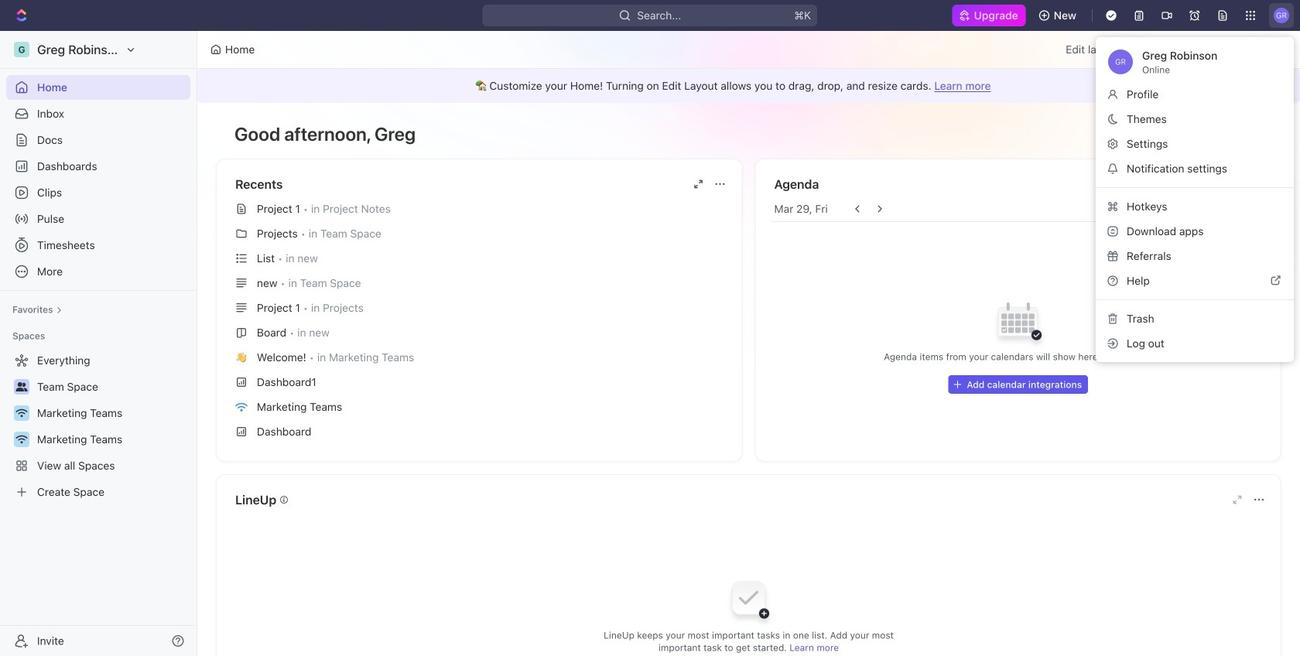 Task type: describe. For each thing, give the bounding box(es) containing it.
wifi image
[[235, 402, 248, 412]]

sidebar navigation
[[0, 31, 197, 656]]



Task type: locate. For each thing, give the bounding box(es) containing it.
tree inside sidebar navigation
[[6, 348, 190, 505]]

tree
[[6, 348, 190, 505]]



Task type: vqa. For each thing, say whether or not it's contained in the screenshot.
tree
yes



